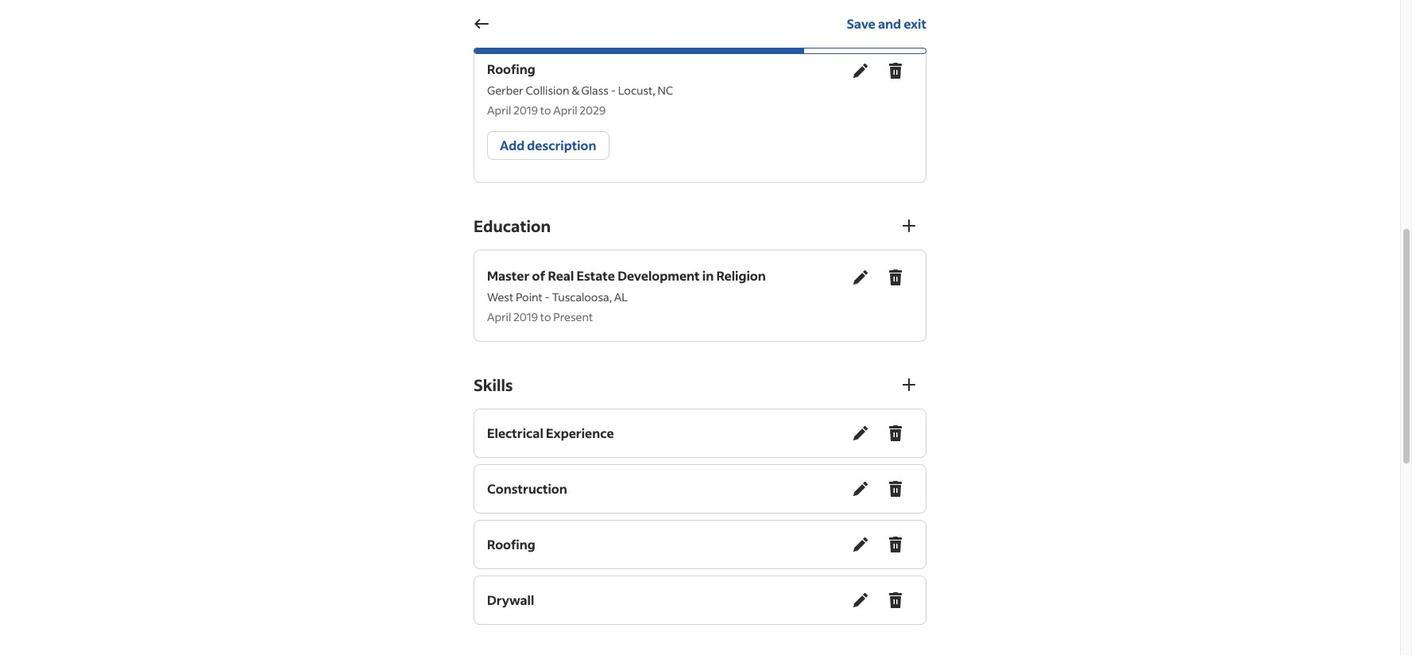 Task type: locate. For each thing, give the bounding box(es) containing it.
collision
[[526, 83, 570, 98]]

0 vertical spatial -
[[611, 83, 616, 98]]

2019 down point
[[514, 309, 538, 324]]

roofing up drywall
[[487, 536, 536, 553]]

to
[[540, 103, 551, 118], [540, 309, 551, 324]]

1 vertical spatial to
[[540, 309, 551, 324]]

1 2019 from the top
[[514, 103, 538, 118]]

education
[[474, 215, 551, 236]]

electrical experience
[[487, 425, 614, 441]]

present
[[554, 309, 593, 324]]

1 to from the top
[[540, 103, 551, 118]]

2 roofing from the top
[[487, 536, 536, 553]]

estate
[[577, 267, 615, 284]]

in
[[703, 267, 714, 284]]

tuscaloosa,
[[552, 289, 612, 305]]

0 vertical spatial 2019
[[514, 103, 538, 118]]

0 vertical spatial roofing group
[[487, 53, 914, 173]]

april down &
[[554, 103, 578, 118]]

1 vertical spatial roofing group
[[487, 527, 914, 562]]

1 vertical spatial roofing
[[487, 536, 536, 553]]

0 vertical spatial to
[[540, 103, 551, 118]]

roofing inside the roofing gerber collision & glass - locust, nc april 2019 to april 2029
[[487, 60, 536, 77]]

save
[[847, 15, 876, 32]]

roofing group
[[487, 53, 914, 173], [487, 527, 914, 562]]

2019
[[514, 103, 538, 118], [514, 309, 538, 324]]

1 horizontal spatial -
[[611, 83, 616, 98]]

roofing up gerber
[[487, 60, 536, 77]]

0 vertical spatial roofing
[[487, 60, 536, 77]]

religion
[[717, 267, 766, 284]]

nc
[[658, 83, 674, 98]]

2 to from the top
[[540, 309, 551, 324]]

west
[[487, 289, 514, 305]]

1 vertical spatial 2019
[[514, 309, 538, 324]]

april
[[487, 103, 511, 118], [554, 103, 578, 118], [487, 309, 511, 324]]

1 roofing from the top
[[487, 60, 536, 77]]

to inside the master of real estate development in religion west point - tuscaloosa, al april 2019 to present
[[540, 309, 551, 324]]

skills
[[474, 374, 513, 395]]

2019 inside the master of real estate development in religion west point - tuscaloosa, al april 2019 to present
[[514, 309, 538, 324]]

save and exit link
[[847, 6, 927, 41]]

clown group
[[487, 0, 914, 26]]

construction group
[[487, 471, 914, 506]]

1 vertical spatial -
[[545, 289, 550, 305]]

glass
[[582, 83, 609, 98]]

of
[[532, 267, 546, 284]]

-
[[611, 83, 616, 98], [545, 289, 550, 305]]

april down the west
[[487, 309, 511, 324]]

2019 down gerber
[[514, 103, 538, 118]]

2019 inside the roofing gerber collision & glass - locust, nc april 2019 to april 2029
[[514, 103, 538, 118]]

- right point
[[545, 289, 550, 305]]

to down point
[[540, 309, 551, 324]]

roofing
[[487, 60, 536, 77], [487, 536, 536, 553]]

april down gerber
[[487, 103, 511, 118]]

- inside the master of real estate development in religion west point - tuscaloosa, al april 2019 to present
[[545, 289, 550, 305]]

- right glass
[[611, 83, 616, 98]]

master
[[487, 267, 530, 284]]

2 2019 from the top
[[514, 309, 538, 324]]

development
[[618, 267, 700, 284]]

experience
[[546, 425, 614, 441]]

0 horizontal spatial -
[[545, 289, 550, 305]]

gerber
[[487, 83, 524, 98]]

to down collision
[[540, 103, 551, 118]]



Task type: vqa. For each thing, say whether or not it's contained in the screenshot.
alert
no



Task type: describe. For each thing, give the bounding box(es) containing it.
roofing for roofing gerber collision & glass - locust, nc april 2019 to april 2029
[[487, 60, 536, 77]]

1 roofing group from the top
[[487, 53, 914, 173]]

2 roofing group from the top
[[487, 527, 914, 562]]

locust,
[[618, 83, 656, 98]]

master of real estate development in religion west point - tuscaloosa, al april 2019 to present
[[487, 267, 766, 324]]

- inside the roofing gerber collision & glass - locust, nc april 2019 to april 2029
[[611, 83, 616, 98]]

electrical
[[487, 425, 544, 441]]

real
[[548, 267, 574, 284]]

drywall
[[487, 592, 535, 608]]

roofing for roofing
[[487, 536, 536, 553]]

&
[[572, 83, 579, 98]]

point
[[516, 289, 543, 305]]

progress progress bar
[[474, 48, 927, 54]]

april inside the master of real estate development in religion west point - tuscaloosa, al april 2019 to present
[[487, 309, 511, 324]]

al
[[614, 289, 628, 305]]

and
[[879, 15, 902, 32]]

electrical experience group
[[487, 416, 914, 451]]

exit
[[904, 15, 927, 32]]

construction
[[487, 480, 568, 497]]

to inside the roofing gerber collision & glass - locust, nc april 2019 to april 2029
[[540, 103, 551, 118]]

2029
[[580, 103, 606, 118]]

drywall group
[[487, 583, 914, 618]]

save and exit
[[847, 15, 927, 32]]

roofing gerber collision & glass - locust, nc april 2019 to april 2029
[[487, 60, 674, 118]]

master of real estate development in religion group
[[487, 260, 914, 332]]



